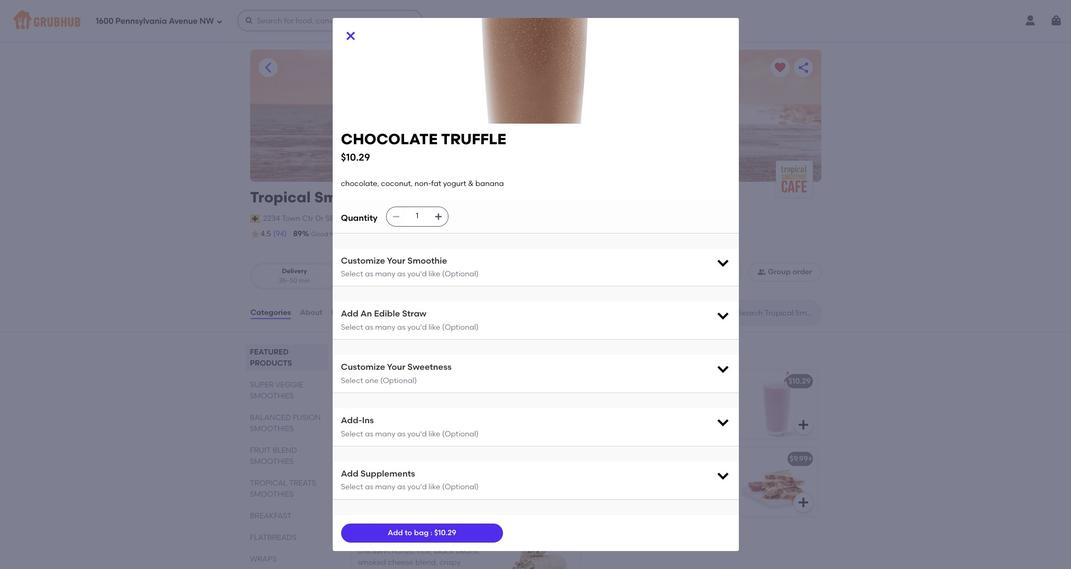 Task type: locate. For each thing, give the bounding box(es) containing it.
3 select from the top
[[341, 377, 363, 386]]

add left supplements
[[341, 469, 359, 479]]

truffle for chocolate truffle
[[408, 455, 440, 464]]

app
[[473, 403, 488, 412]]

tropical treats smoothies
[[250, 479, 316, 500]]

black
[[434, 548, 454, 557]]

correct order
[[447, 231, 488, 238]]

0 vertical spatial smoothie
[[314, 188, 384, 206]]

your for sweetness
[[387, 363, 406, 373]]

1 horizontal spatial chicken
[[595, 455, 630, 464]]

add
[[341, 309, 359, 319], [341, 469, 359, 479], [388, 529, 403, 538]]

chocolate, coconut, non-fat yogurt & banana up input item quantity number field
[[341, 180, 506, 189]]

1 select from the top
[[341, 270, 363, 279]]

add left to at bottom
[[388, 529, 403, 538]]

add inside add an edible straw select as many as you'd like (optional)
[[341, 309, 359, 319]]

4 like from the top
[[429, 483, 441, 492]]

1 vertical spatial a
[[655, 502, 660, 511]]

0 horizontal spatial 4.5
[[261, 230, 271, 239]]

smoked
[[595, 492, 623, 501], [358, 559, 386, 568]]

2234
[[263, 214, 280, 223]]

0 vertical spatial yogurt
[[443, 180, 467, 189]]

2 min from the left
[[403, 277, 415, 285]]

select left mi
[[341, 270, 363, 279]]

chocolate for chocolate truffle
[[358, 455, 406, 464]]

& down strawberries,
[[620, 403, 626, 412]]

you'd down 'straw'
[[408, 323, 427, 332]]

tortilla down blend,
[[396, 569, 419, 570]]

chocolate, up the quantity
[[341, 180, 379, 189]]

0 vertical spatial 4.5
[[261, 230, 271, 239]]

smoked inside the chicken chorizo, roasted pineapple salsa, queso blanco, cheddar & smoked cheese blend in a pressed flour tortilla with a side of roasted tomato salsa
[[595, 492, 623, 501]]

truffle for chocolate truffle $10.29
[[441, 130, 507, 148]]

2 many from the top
[[375, 323, 396, 332]]

15–25
[[385, 277, 402, 285]]

1 vertical spatial roasted
[[687, 502, 714, 511]]

tortilla inside the chicken chorizo, roasted pineapple salsa, queso blanco, cheddar & smoked cheese blend in a pressed flour tortilla with a side of roasted tomato salsa
[[613, 502, 636, 511]]

star icon image
[[250, 229, 261, 240]]

chicken inside the chicken chorizo, roasted pineapple salsa, queso blanco, cheddar & smoked cheese blend in a pressed flour tortilla with a side of roasted tomato salsa
[[595, 470, 623, 479]]

a
[[683, 492, 688, 501], [655, 502, 660, 511]]

group order
[[768, 268, 813, 277]]

correct
[[447, 231, 470, 238]]

coconut, down chocolate truffle
[[398, 470, 430, 479]]

your up pumpkin spice
[[387, 363, 406, 373]]

0 horizontal spatial tortilla
[[396, 569, 419, 570]]

chicken up southwest at the bottom
[[358, 533, 393, 542]]

smoothies down tropical
[[250, 491, 294, 500]]

as
[[365, 270, 373, 279], [397, 270, 406, 279], [365, 323, 373, 332], [397, 323, 406, 332], [365, 430, 373, 439], [397, 430, 406, 439], [365, 483, 373, 492], [397, 483, 406, 492]]

(optional) up spice
[[380, 377, 417, 386]]

order right the correct
[[472, 231, 488, 238]]

Input item quantity number field
[[406, 207, 429, 226]]

1 horizontal spatial truffle
[[441, 130, 507, 148]]

chocolate truffle image
[[501, 448, 580, 517]]

chorizo, inside the chicken chorizo, roasted pineapple salsa, queso blanco, cheddar & smoked cheese blend in a pressed flour tortilla with a side of roasted tomato salsa
[[625, 470, 653, 479]]

1 vertical spatial order
[[793, 268, 813, 277]]

in
[[465, 403, 471, 412], [675, 492, 681, 501]]

fruit
[[250, 447, 271, 456]]

customize up mi
[[341, 256, 385, 266]]

like down chocolate truffle
[[429, 483, 441, 492]]

& up pressed
[[702, 481, 708, 490]]

0 horizontal spatial truffle
[[408, 455, 440, 464]]

featured up customize your sweetness select one (optional)
[[350, 346, 409, 359]]

1 horizontal spatial cheese
[[625, 492, 651, 501]]

smoothies down "fruit" at the left bottom of the page
[[250, 458, 294, 467]]

pumpkin
[[358, 377, 393, 386]]

2 like from the top
[[429, 323, 441, 332]]

0 vertical spatial chicken
[[595, 470, 623, 479]]

• inside pickup 4.5 mi • 15–25 min
[[380, 277, 383, 285]]

non- up or
[[358, 403, 375, 412]]

2 vertical spatial yogurt
[[460, 470, 483, 479]]

& inside the chocolate, coconut, non-fat yogurt & banana
[[358, 481, 364, 490]]

share icon image
[[797, 61, 810, 74]]

chorizo, down "chicken chorizo wrap"
[[388, 548, 415, 557]]

with
[[638, 502, 653, 511]]

1 vertical spatial coconut,
[[398, 470, 430, 479]]

0 vertical spatial chicken
[[595, 455, 630, 464]]

like inside the customize your smoothie select as many as you'd like (optional)
[[429, 270, 441, 279]]

cranberry truffle™ image
[[738, 370, 817, 439]]

0 horizontal spatial chicken
[[358, 533, 393, 542]]

tortilla up salsa
[[613, 502, 636, 511]]

1 vertical spatial cheese
[[388, 559, 414, 568]]

in inside the chicken chorizo, roasted pineapple salsa, queso blanco, cheddar & smoked cheese blend in a pressed flour tortilla with a side of roasted tomato salsa
[[675, 492, 681, 501]]

4.5 inside pickup 4.5 mi • 15–25 min
[[359, 277, 368, 285]]

0 vertical spatial order
[[472, 231, 488, 238]]

in inside the pumpkin spice purée, banana & non-fat yogurt. available only in app or online while supplies last.
[[465, 403, 471, 412]]

coconut, inside the chocolate, coconut, non-fat yogurt & banana
[[398, 470, 430, 479]]

add left an
[[341, 309, 359, 319]]

products up the super
[[250, 359, 292, 368]]

0 horizontal spatial chicken
[[358, 548, 386, 557]]

smoothies inside fruit blend smoothies
[[250, 458, 294, 467]]

roasted up blanco,
[[654, 470, 682, 479]]

1 horizontal spatial chorizo
[[632, 455, 668, 464]]

0 vertical spatial chocolate,
[[341, 180, 379, 189]]

1 horizontal spatial products
[[412, 346, 477, 359]]

0 vertical spatial chorizo,
[[625, 470, 653, 479]]

cheese inside the chicken chorizo, roasted pineapple salsa, queso blanco, cheddar & smoked cheese blend in a pressed flour tortilla with a side of roasted tomato salsa
[[625, 492, 651, 501]]

chorizo
[[632, 455, 668, 464], [395, 533, 431, 542]]

you'd down supplies
[[408, 430, 427, 439]]

smoothie up the • fees
[[314, 188, 384, 206]]

0 horizontal spatial cheese
[[388, 559, 414, 568]]

chicken inside chicken chorizo, rice, black beans, smoked cheese blend, crispy southwest tortilla strips, romaine
[[358, 548, 386, 557]]

smoothies down the super
[[250, 392, 294, 401]]

select inside the customize your smoothie select as many as you'd like (optional)
[[341, 270, 363, 279]]

tortilla
[[613, 502, 636, 511], [396, 569, 419, 570]]

(optional) inside add supplements select as many as you'd like (optional)
[[442, 483, 479, 492]]

wraps tab
[[250, 555, 324, 566]]

0 horizontal spatial a
[[655, 502, 660, 511]]

1 like from the top
[[429, 270, 441, 279]]

you'd inside add an edible straw select as many as you'd like (optional)
[[408, 323, 427, 332]]

customize inside customize your sweetness select one (optional)
[[341, 363, 385, 373]]

chorizo up rice,
[[395, 533, 431, 542]]

your inside customize your sweetness select one (optional)
[[387, 363, 406, 373]]

1 horizontal spatial tortilla
[[613, 502, 636, 511]]

0 horizontal spatial chorizo
[[395, 533, 431, 542]]

quantity
[[341, 213, 378, 223]]

0 vertical spatial add
[[341, 309, 359, 319]]

smoked inside chicken chorizo, rice, black beans, smoked cheese blend, crispy southwest tortilla strips, romaine
[[358, 559, 386, 568]]

1 you'd from the top
[[408, 270, 427, 279]]

1 horizontal spatial 4.5
[[359, 277, 368, 285]]

pumpkin spice
[[358, 377, 417, 386]]

town
[[282, 214, 301, 223]]

smoothies down balanced at the bottom left
[[250, 425, 294, 434]]

1 vertical spatial smoked
[[358, 559, 386, 568]]

smoothie down '95'
[[408, 256, 447, 266]]

add inside add supplements select as many as you'd like (optional)
[[341, 469, 359, 479]]

non- inside the chocolate, coconut, non-fat yogurt & banana
[[432, 470, 448, 479]]

1 vertical spatial products
[[250, 359, 292, 368]]

categories
[[251, 308, 291, 317]]

(optional) up wrap at bottom left
[[442, 483, 479, 492]]

(optional) up the sweetness
[[442, 323, 479, 332]]

&
[[468, 180, 474, 189], [467, 392, 473, 401], [620, 403, 626, 412], [358, 481, 364, 490], [702, 481, 708, 490]]

1 vertical spatial chocolate,
[[358, 470, 396, 479]]

your inside the customize your smoothie select as many as you'd like (optional)
[[387, 256, 406, 266]]

1 vertical spatial chorizo
[[395, 533, 431, 542]]

4.5 left mi
[[359, 277, 368, 285]]

last.
[[442, 414, 457, 423]]

min right 15–25
[[403, 277, 415, 285]]

chocolate for chocolate truffle $10.29
[[341, 130, 438, 148]]

switch location
[[371, 214, 426, 223]]

add for add an edible straw
[[341, 309, 359, 319]]

• right se
[[337, 214, 340, 223]]

chorizo, inside chicken chorizo, rice, black beans, smoked cheese blend, crispy southwest tortilla strips, romaine
[[388, 548, 415, 557]]

0 horizontal spatial featured
[[250, 348, 289, 357]]

(optional) down last.
[[442, 430, 479, 439]]

strips,
[[421, 569, 442, 570]]

1 horizontal spatial featured
[[350, 346, 409, 359]]

4 select from the top
[[341, 430, 363, 439]]

select down supplements
[[341, 483, 363, 492]]

1 vertical spatial truffle
[[408, 455, 440, 464]]

select left "one"
[[341, 377, 363, 386]]

1 horizontal spatial roasted
[[687, 502, 714, 511]]

smoothies inside tropical treats smoothies
[[250, 491, 294, 500]]

svg image
[[245, 16, 253, 25], [216, 18, 223, 25], [392, 212, 400, 221], [716, 255, 731, 270]]

0 vertical spatial truffle
[[441, 130, 507, 148]]

1 horizontal spatial in
[[675, 492, 681, 501]]

0 horizontal spatial featured products
[[250, 348, 292, 368]]

1 horizontal spatial smoothie
[[408, 256, 447, 266]]

0 horizontal spatial roasted
[[654, 470, 682, 479]]

chorizo for rice,
[[395, 533, 431, 542]]

your up pickup
[[387, 256, 406, 266]]

0 horizontal spatial chorizo,
[[388, 548, 415, 557]]

0 vertical spatial a
[[683, 492, 688, 501]]

4.5 left the (94) at the top left
[[261, 230, 271, 239]]

0 horizontal spatial smoked
[[358, 559, 386, 568]]

option group
[[250, 263, 432, 290]]

saved restaurant button
[[771, 58, 790, 77]]

2 you'd from the top
[[408, 323, 427, 332]]

blend
[[653, 492, 673, 501]]

chicken
[[595, 470, 623, 479], [358, 548, 386, 557]]

1 your from the top
[[387, 256, 406, 266]]

min down delivery
[[299, 277, 311, 285]]

ins
[[362, 416, 374, 426]]

1 vertical spatial yogurt
[[595, 403, 618, 412]]

0 horizontal spatial •
[[337, 214, 340, 223]]

5 select from the top
[[341, 483, 363, 492]]

1 vertical spatial chocolate
[[358, 455, 406, 464]]

select down reviews on the bottom left
[[341, 323, 363, 332]]

balanced fusion smoothies tab
[[250, 413, 324, 435]]

0 vertical spatial products
[[412, 346, 477, 359]]

featured products
[[350, 346, 477, 359], [250, 348, 292, 368]]

non- down chocolate truffle
[[432, 470, 448, 479]]

good
[[311, 231, 328, 238]]

min
[[299, 277, 311, 285], [403, 277, 415, 285]]

1 horizontal spatial chorizo,
[[625, 470, 653, 479]]

3 many from the top
[[375, 430, 396, 439]]

1 vertical spatial add
[[341, 469, 359, 479]]

caret left icon image
[[262, 61, 274, 74]]

3 like from the top
[[429, 430, 441, 439]]

chocolate inside 'chocolate truffle $10.29'
[[341, 130, 438, 148]]

yogurt inside the chocolate, coconut, non-fat yogurt & banana
[[460, 470, 483, 479]]

products up the sweetness
[[412, 346, 477, 359]]

flour
[[595, 502, 611, 511]]

1 many from the top
[[375, 270, 396, 279]]

featured products up the super
[[250, 348, 292, 368]]

3 smoothies from the top
[[250, 458, 294, 467]]

2 your from the top
[[387, 363, 406, 373]]

main navigation navigation
[[0, 0, 1072, 41]]

coconut, up switch location
[[381, 180, 413, 189]]

you'd right 15–25
[[408, 270, 427, 279]]

chocolate truffle
[[358, 455, 440, 464]]

chocolate
[[649, 403, 685, 412]]

1 customize from the top
[[341, 256, 385, 266]]

smoked up southwest at the bottom
[[358, 559, 386, 568]]

customize for customize your smoothie
[[341, 256, 385, 266]]

select inside add supplements select as many as you'd like (optional)
[[341, 483, 363, 492]]

smoked down salsa,
[[595, 492, 623, 501]]

0 horizontal spatial order
[[472, 231, 488, 238]]

:
[[431, 529, 433, 538]]

• right mi
[[380, 277, 383, 285]]

chocolate, down chocolate truffle
[[358, 470, 396, 479]]

1 vertical spatial banana
[[437, 392, 465, 401]]

a left side
[[655, 502, 660, 511]]

banana
[[476, 180, 504, 189], [437, 392, 465, 401], [365, 481, 394, 490]]

1 vertical spatial chicken
[[358, 548, 386, 557]]

4 smoothies from the top
[[250, 491, 294, 500]]

1 vertical spatial customize
[[341, 363, 385, 373]]

in up of
[[675, 492, 681, 501]]

35–50
[[279, 277, 298, 285]]

smoothie inside the customize your smoothie select as many as you'd like (optional)
[[408, 256, 447, 266]]

chicken chorizo wrap image
[[501, 526, 580, 570]]

1 vertical spatial your
[[387, 363, 406, 373]]

your for smoothie
[[387, 256, 406, 266]]

1 horizontal spatial banana
[[437, 392, 465, 401]]

2 select from the top
[[341, 323, 363, 332]]

featured products inside tab
[[250, 348, 292, 368]]

1 vertical spatial 4.5
[[359, 277, 368, 285]]

0 vertical spatial your
[[387, 256, 406, 266]]

1 vertical spatial chicken
[[358, 533, 393, 542]]

chorizo, for cheese
[[388, 548, 415, 557]]

yogurt.
[[387, 403, 412, 412]]

featured
[[350, 346, 409, 359], [250, 348, 289, 357]]

1 vertical spatial in
[[675, 492, 681, 501]]

1 horizontal spatial •
[[380, 277, 383, 285]]

roasted down pressed
[[687, 502, 714, 511]]

customize up "one"
[[341, 363, 385, 373]]

0 horizontal spatial products
[[250, 359, 292, 368]]

products
[[412, 346, 477, 359], [250, 359, 292, 368]]

2 customize from the top
[[341, 363, 385, 373]]

1 vertical spatial smoothie
[[408, 256, 447, 266]]

(optional)
[[442, 270, 479, 279], [442, 323, 479, 332], [380, 377, 417, 386], [442, 430, 479, 439], [442, 483, 479, 492]]

smoothies inside balanced fusion smoothies
[[250, 425, 294, 434]]

1 horizontal spatial a
[[683, 492, 688, 501]]

supplies
[[411, 414, 440, 423]]

1 vertical spatial chorizo,
[[388, 548, 415, 557]]

1 vertical spatial chocolate, coconut, non-fat yogurt & banana
[[358, 470, 483, 490]]

chicken chorizo 'dilla
[[595, 455, 693, 464]]

fruit blend smoothies
[[250, 447, 297, 467]]

schedule button
[[680, 263, 742, 282]]

2 smoothies from the top
[[250, 425, 294, 434]]

1 vertical spatial tortilla
[[396, 569, 419, 570]]

0 horizontal spatial banana
[[365, 481, 394, 490]]

0 vertical spatial smoked
[[595, 492, 623, 501]]

tropical
[[250, 188, 311, 206]]

cheese up with
[[625, 492, 651, 501]]

many inside add an edible straw select as many as you'd like (optional)
[[375, 323, 396, 332]]

chorizo up blanco,
[[632, 455, 668, 464]]

featured products up the sweetness
[[350, 346, 477, 359]]

in left app
[[465, 403, 471, 412]]

tropical treats smoothies tab
[[250, 478, 324, 501]]

chicken up salsa,
[[595, 470, 623, 479]]

$10.29
[[341, 151, 370, 164], [789, 377, 811, 386], [552, 455, 574, 464], [434, 529, 456, 538]]

0 horizontal spatial min
[[299, 277, 311, 285]]

a down cheddar
[[683, 492, 688, 501]]

many inside the customize your smoothie select as many as you'd like (optional)
[[375, 270, 396, 279]]

group
[[768, 268, 791, 277]]

4 you'd from the top
[[408, 483, 427, 492]]

smoothies inside super veggie smoothies
[[250, 392, 294, 401]]

3 you'd from the top
[[408, 430, 427, 439]]

0 vertical spatial •
[[337, 214, 340, 223]]

yogurt
[[443, 180, 467, 189], [595, 403, 618, 412], [460, 470, 483, 479]]

chicken up southwest at the bottom
[[358, 548, 386, 557]]

coconut,
[[381, 180, 413, 189], [398, 470, 430, 479]]

yogurt inside strawberries, cranberry, non-fat yogurt & white chocolate
[[595, 403, 618, 412]]

select down the add-
[[341, 430, 363, 439]]

1 min from the left
[[299, 277, 311, 285]]

cheese
[[625, 492, 651, 501], [388, 559, 414, 568]]

like down '95'
[[429, 270, 441, 279]]

products inside tab
[[250, 359, 292, 368]]

& down supplements
[[358, 481, 364, 490]]

svg image
[[1050, 14, 1063, 27], [344, 30, 357, 43], [434, 212, 443, 221], [716, 309, 731, 324], [716, 362, 731, 377], [716, 415, 731, 430], [797, 419, 810, 432], [716, 469, 731, 484], [560, 497, 573, 510], [797, 497, 810, 510]]

featured up the super
[[250, 348, 289, 357]]

veggie
[[276, 381, 303, 390]]

non- up chocolate
[[682, 392, 698, 401]]

rice,
[[417, 548, 433, 557]]

0 vertical spatial roasted
[[654, 470, 682, 479]]

truffle inside 'chocolate truffle $10.29'
[[441, 130, 507, 148]]

like up the sweetness
[[429, 323, 441, 332]]

chicken up salsa,
[[595, 455, 630, 464]]

4.5
[[261, 230, 271, 239], [359, 277, 368, 285]]

like inside add-ins select as many as you'd like (optional)
[[429, 430, 441, 439]]

customize inside the customize your smoothie select as many as you'd like (optional)
[[341, 256, 385, 266]]

& right purée,
[[467, 392, 473, 401]]

0 vertical spatial tortilla
[[613, 502, 636, 511]]

1 vertical spatial •
[[380, 277, 383, 285]]

0 vertical spatial customize
[[341, 256, 385, 266]]

4 many from the top
[[375, 483, 396, 492]]

1 horizontal spatial chicken
[[595, 470, 623, 479]]

0 vertical spatial chorizo
[[632, 455, 668, 464]]

edible
[[374, 309, 400, 319]]

0 vertical spatial banana
[[476, 180, 504, 189]]

0 vertical spatial chocolate
[[341, 130, 438, 148]]

blend,
[[416, 559, 438, 568]]

chorizo, up queso
[[625, 470, 653, 479]]

featured inside tab
[[250, 348, 289, 357]]

like down supplies
[[429, 430, 441, 439]]

0 horizontal spatial in
[[465, 403, 471, 412]]

smoothies
[[250, 392, 294, 401], [250, 425, 294, 434], [250, 458, 294, 467], [250, 491, 294, 500]]

add for add to bag
[[388, 529, 403, 538]]

chocolate,
[[341, 180, 379, 189], [358, 470, 396, 479]]

2 vertical spatial add
[[388, 529, 403, 538]]

cheese up southwest at the bottom
[[388, 559, 414, 568]]

non- up input item quantity number field
[[415, 180, 431, 189]]

tortilla inside chicken chorizo, rice, black beans, smoked cheese blend, crispy southwest tortilla strips, romaine
[[396, 569, 419, 570]]

location
[[396, 214, 426, 223]]

0 vertical spatial cheese
[[625, 492, 651, 501]]

(optional) down the correct
[[442, 270, 479, 279]]

1 horizontal spatial smoked
[[595, 492, 623, 501]]

add for add supplements
[[341, 469, 359, 479]]

order right group
[[793, 268, 813, 277]]

1 horizontal spatial min
[[403, 277, 415, 285]]

0 vertical spatial in
[[465, 403, 471, 412]]

chorizo for roasted
[[632, 455, 668, 464]]

pickup 4.5 mi • 15–25 min
[[359, 268, 415, 285]]

1 horizontal spatial order
[[793, 268, 813, 277]]

order inside button
[[793, 268, 813, 277]]

like inside add an edible straw select as many as you'd like (optional)
[[429, 323, 441, 332]]

many
[[375, 270, 396, 279], [375, 323, 396, 332], [375, 430, 396, 439], [375, 483, 396, 492]]

non-
[[415, 180, 431, 189], [682, 392, 698, 401], [358, 403, 375, 412], [432, 470, 448, 479]]

roasted
[[654, 470, 682, 479], [687, 502, 714, 511]]

chocolate, coconut, non-fat yogurt & banana down chocolate truffle
[[358, 470, 483, 490]]

you'd down supplements
[[408, 483, 427, 492]]

tropical smoothie cafe  logo image
[[776, 161, 813, 198]]

people icon image
[[758, 268, 766, 277]]

1 smoothies from the top
[[250, 392, 294, 401]]

(optional) inside the customize your smoothie select as many as you'd like (optional)
[[442, 270, 479, 279]]



Task type: vqa. For each thing, say whether or not it's contained in the screenshot.


Task type: describe. For each thing, give the bounding box(es) containing it.
many inside add-ins select as many as you'd like (optional)
[[375, 430, 396, 439]]

fees button
[[342, 214, 359, 225]]

1600
[[96, 16, 114, 26]]

& inside the pumpkin spice purée, banana & non-fat yogurt. available only in app or online while supplies last.
[[467, 392, 473, 401]]

(optional) inside add an edible straw select as many as you'd like (optional)
[[442, 323, 479, 332]]

chicken chorizo 'dilla image
[[738, 448, 817, 517]]

(optional) inside add-ins select as many as you'd like (optional)
[[442, 430, 479, 439]]

$10.29 inside 'chocolate truffle $10.29'
[[341, 151, 370, 164]]

2234 town ctr dr se button
[[263, 213, 335, 225]]

• inside the • fees
[[337, 214, 340, 223]]

banana inside the pumpkin spice purée, banana & non-fat yogurt. available only in app or online while supplies last.
[[437, 392, 465, 401]]

food
[[330, 231, 344, 238]]

available
[[413, 403, 447, 412]]

wraps
[[250, 556, 277, 565]]

online
[[367, 414, 389, 423]]

of
[[678, 502, 685, 511]]

fat inside strawberries, cranberry, non-fat yogurt & white chocolate
[[698, 392, 708, 401]]

non- inside the pumpkin spice purée, banana & non-fat yogurt. available only in app or online while supplies last.
[[358, 403, 375, 412]]

pumpkin spice image
[[501, 370, 580, 439]]

strawberries, cranberry, non-fat yogurt & white chocolate
[[595, 392, 708, 412]]

0 horizontal spatial smoothie
[[314, 188, 384, 206]]

you'd inside the customize your smoothie select as many as you'd like (optional)
[[408, 270, 427, 279]]

many inside add supplements select as many as you'd like (optional)
[[375, 483, 396, 492]]

salsa
[[624, 513, 642, 522]]

add to bag : $10.29
[[388, 529, 456, 538]]

$9.99
[[790, 455, 808, 464]]

blend
[[273, 447, 297, 456]]

yogurt for cranberry truffle™ image
[[595, 403, 618, 412]]

fat inside the chocolate, coconut, non-fat yogurt & banana
[[448, 470, 458, 479]]

you'd inside add supplements select as many as you'd like (optional)
[[408, 483, 427, 492]]

southwest
[[358, 569, 394, 570]]

1 horizontal spatial featured products
[[350, 346, 477, 359]]

• fees
[[337, 214, 359, 224]]

treats
[[289, 479, 316, 488]]

smoothies for fruit
[[250, 458, 294, 467]]

you'd inside add-ins select as many as you'd like (optional)
[[408, 430, 427, 439]]

chicken for smoked
[[358, 548, 386, 557]]

order for correct order
[[472, 231, 488, 238]]

select inside add an edible straw select as many as you'd like (optional)
[[341, 323, 363, 332]]

switch location button
[[370, 213, 426, 225]]

89
[[293, 230, 302, 239]]

0 vertical spatial chocolate, coconut, non-fat yogurt & banana
[[341, 180, 506, 189]]

smoothies for super
[[250, 392, 294, 401]]

0 vertical spatial coconut,
[[381, 180, 413, 189]]

se
[[326, 214, 334, 223]]

& up correct order at the left top
[[468, 180, 474, 189]]

about
[[300, 308, 323, 317]]

tomato
[[595, 513, 622, 522]]

chicken chorizo, roasted pineapple salsa, queso blanco, cheddar & smoked cheese blend in a pressed flour tortilla with a side of roasted tomato salsa
[[595, 470, 720, 522]]

reviews
[[332, 308, 361, 317]]

salsa,
[[595, 481, 615, 490]]

purée,
[[412, 392, 435, 401]]

2 horizontal spatial banana
[[476, 180, 504, 189]]

fruit blend smoothies tab
[[250, 446, 324, 468]]

& inside strawberries, cranberry, non-fat yogurt & white chocolate
[[620, 403, 626, 412]]

2 vertical spatial banana
[[365, 481, 394, 490]]

search icon image
[[721, 307, 734, 320]]

order for group order
[[793, 268, 813, 277]]

customize your smoothie select as many as you'd like (optional)
[[341, 256, 479, 279]]

bag
[[414, 529, 429, 538]]

fees
[[343, 215, 359, 224]]

select inside add-ins select as many as you'd like (optional)
[[341, 430, 363, 439]]

flatbreads tab
[[250, 533, 324, 544]]

(94)
[[273, 230, 287, 239]]

(optional) inside customize your sweetness select one (optional)
[[380, 377, 417, 386]]

min inside the delivery 35–50 min
[[299, 277, 311, 285]]

add-ins select as many as you'd like (optional)
[[341, 416, 479, 439]]

avenue
[[169, 16, 198, 26]]

spice
[[391, 392, 410, 401]]

pressed
[[690, 492, 718, 501]]

switch
[[371, 214, 394, 223]]

tropical
[[250, 479, 288, 488]]

add-
[[341, 416, 362, 426]]

like inside add supplements select as many as you'd like (optional)
[[429, 483, 441, 492]]

one
[[365, 377, 379, 386]]

svg image inside main navigation navigation
[[1050, 14, 1063, 27]]

wrap
[[432, 533, 455, 542]]

1600 pennsylvania avenue nw
[[96, 16, 214, 26]]

featured products tab
[[250, 347, 324, 369]]

tropical smoothie cafe
[[250, 188, 424, 206]]

add supplements select as many as you'd like (optional)
[[341, 469, 479, 492]]

chicken for queso
[[595, 470, 623, 479]]

breakfast tab
[[250, 511, 324, 522]]

$9.99 +
[[790, 455, 813, 464]]

about button
[[300, 294, 323, 332]]

queso
[[617, 481, 639, 490]]

customize for customize your sweetness
[[341, 363, 385, 373]]

non- inside strawberries, cranberry, non-fat yogurt & white chocolate
[[682, 392, 698, 401]]

subscription pass image
[[250, 215, 261, 223]]

cafe
[[387, 188, 424, 206]]

cheese inside chicken chorizo, rice, black beans, smoked cheese blend, crispy southwest tortilla strips, romaine
[[388, 559, 414, 568]]

94
[[353, 230, 361, 239]]

pumpkin
[[358, 392, 390, 401]]

schedule
[[700, 268, 733, 277]]

delivery
[[282, 268, 307, 275]]

super
[[250, 381, 274, 390]]

pumpkin spice purée, banana & non-fat yogurt. available only in app or online while supplies last.
[[358, 392, 488, 423]]

smoothies for tropical
[[250, 491, 294, 500]]

95
[[429, 230, 438, 239]]

sweetness
[[408, 363, 452, 373]]

chicken for chicken chorizo 'dilla
[[595, 455, 630, 464]]

select inside customize your sweetness select one (optional)
[[341, 377, 363, 386]]

chocolate truffle $10.29
[[341, 130, 507, 164]]

supplements
[[361, 469, 415, 479]]

& inside the chicken chorizo, roasted pineapple salsa, queso blanco, cheddar & smoked cheese blend in a pressed flour tortilla with a side of roasted tomato salsa
[[702, 481, 708, 490]]

fusion
[[293, 414, 321, 423]]

chicken for chicken chorizo wrap
[[358, 533, 393, 542]]

super veggie smoothies
[[250, 381, 303, 401]]

delivery 35–50 min
[[279, 268, 311, 285]]

flatbreads
[[250, 534, 297, 543]]

crispy
[[440, 559, 461, 568]]

chorizo, for blanco,
[[625, 470, 653, 479]]

delivery
[[396, 231, 420, 238]]

reviews button
[[331, 294, 362, 332]]

ctr
[[302, 214, 314, 223]]

saved restaurant image
[[774, 61, 787, 74]]

option group containing delivery 35–50 min
[[250, 263, 432, 290]]

group order button
[[749, 263, 822, 282]]

good food
[[311, 231, 344, 238]]

+
[[808, 455, 813, 464]]

Search Tropical Smoothie Cafe  search field
[[737, 309, 818, 319]]

straw
[[402, 309, 427, 319]]

an
[[361, 309, 372, 319]]

min inside pickup 4.5 mi • 15–25 min
[[403, 277, 415, 285]]

mi
[[370, 277, 378, 285]]

spice
[[395, 377, 417, 386]]

pineapple
[[684, 470, 720, 479]]

side
[[661, 502, 676, 511]]

fat inside the pumpkin spice purée, banana & non-fat yogurt. available only in app or online while supplies last.
[[375, 403, 385, 412]]

blanco,
[[641, 481, 668, 490]]

smoothies for balanced
[[250, 425, 294, 434]]

dr
[[316, 214, 324, 223]]

'dilla
[[669, 455, 693, 464]]

yogurt for 'chocolate truffle' image
[[460, 470, 483, 479]]

while
[[391, 414, 409, 423]]

super veggie smoothies tab
[[250, 380, 324, 402]]



